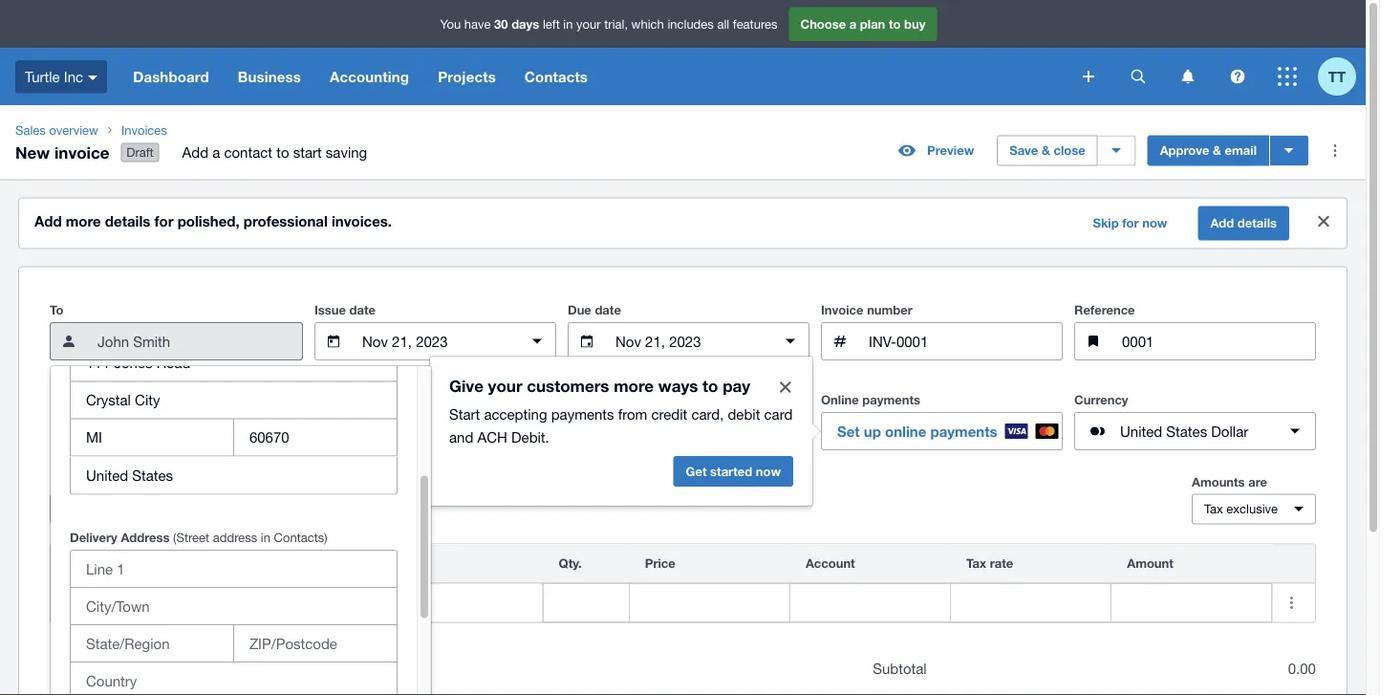 Task type: vqa. For each thing, say whether or not it's contained in the screenshot.
online
yes



Task type: locate. For each thing, give the bounding box(es) containing it.
city/town field down "line 1" "field" on the left
[[71, 588, 397, 624]]

payments inside popup button
[[931, 423, 998, 440]]

& right save
[[1042, 143, 1051, 158]]

0 horizontal spatial more
[[66, 213, 101, 230]]

date right due
[[595, 303, 621, 318]]

0 vertical spatial zip/postcode field
[[234, 419, 397, 455]]

to left buy on the top right
[[889, 16, 901, 31]]

account
[[806, 556, 855, 571]]

0 vertical spatial state/region field
[[71, 419, 233, 455]]

svg image
[[1132, 69, 1146, 84], [1182, 69, 1195, 84], [1231, 69, 1245, 84]]

for left polished,
[[154, 213, 174, 230]]

to
[[889, 16, 901, 31], [276, 144, 289, 161], [703, 376, 718, 395]]

tax down the amounts
[[1205, 502, 1224, 516]]

date right issue
[[350, 303, 376, 318]]

tax for tax rate
[[967, 556, 987, 571]]

2 zip/postcode field from the top
[[234, 625, 397, 661]]

1 horizontal spatial more
[[614, 376, 654, 395]]

1 vertical spatial tax
[[967, 556, 987, 571]]

& left email
[[1213, 143, 1222, 158]]

for
[[154, 213, 174, 230], [1123, 216, 1139, 231]]

0.00
[[1289, 660, 1317, 677]]

get started now button
[[674, 456, 794, 487]]

2 svg image from the left
[[1182, 69, 1195, 84]]

features
[[733, 16, 778, 31]]

0 horizontal spatial date
[[350, 303, 376, 318]]

0 horizontal spatial now
[[756, 464, 781, 479]]

due
[[568, 303, 592, 318]]

2 horizontal spatial to
[[889, 16, 901, 31]]

start accepting payments from credit card, debit card and ach debit.
[[449, 406, 793, 445]]

payments down customers
[[551, 406, 614, 422]]

1 date from the left
[[350, 303, 376, 318]]

1 vertical spatial city/town field
[[71, 588, 397, 624]]

1 more date options image from the left
[[518, 322, 556, 361]]

tax exclusive button
[[1192, 494, 1317, 525]]

plan
[[860, 16, 886, 31]]

2 state/region field from the top
[[71, 625, 233, 661]]

more up from
[[614, 376, 654, 395]]

state/region field for line 1 field
[[71, 419, 233, 455]]

buy
[[905, 16, 926, 31]]

your left "trial,"
[[577, 16, 601, 31]]

item
[[110, 556, 136, 571]]

to left start
[[276, 144, 289, 161]]

1 state/region field from the top
[[71, 419, 233, 455]]

svg image up close
[[1083, 71, 1095, 82]]

invoice line item list element
[[50, 544, 1317, 623]]

(street
[[173, 530, 210, 545]]

email
[[1225, 143, 1257, 158]]

tax inside invoice line item list element
[[967, 556, 987, 571]]

navigation
[[119, 48, 1070, 105]]

1 horizontal spatial now
[[1143, 216, 1168, 231]]

a left "plan"
[[850, 16, 857, 31]]

sales
[[15, 122, 46, 137]]

more down the invoice
[[66, 213, 101, 230]]

to inside banner
[[889, 16, 901, 31]]

more inside status
[[66, 213, 101, 230]]

0 vertical spatial city/town field
[[71, 382, 397, 418]]

contact element
[[50, 322, 303, 361]]

projects
[[438, 68, 496, 85]]

saving
[[326, 144, 367, 161]]

now right skip
[[1143, 216, 1168, 231]]

accounting button
[[316, 48, 424, 105]]

delivery address (street address in contacts)
[[70, 530, 328, 545]]

invoices
[[121, 122, 167, 137]]

tax left rate
[[967, 556, 987, 571]]

1 horizontal spatial a
[[850, 16, 857, 31]]

you have 30 days left in your trial, which includes all features
[[440, 16, 778, 31]]

add more details for polished, professional invoices.
[[34, 213, 392, 230]]

amount
[[1127, 556, 1174, 571]]

debit.
[[512, 428, 550, 445]]

banner containing dashboard
[[0, 0, 1366, 105]]

now inside 'button'
[[756, 464, 781, 479]]

0 horizontal spatial in
[[261, 530, 271, 545]]

zip/postcode field for state/region 'field' related to "line 1" "field" on the left
[[234, 625, 397, 661]]

To text field
[[96, 323, 302, 360]]

address
[[213, 530, 257, 545]]

svg image left tt
[[1278, 67, 1297, 86]]

0 horizontal spatial a
[[212, 144, 220, 161]]

add inside button
[[1211, 216, 1235, 231]]

choose a plan to buy
[[801, 16, 926, 31]]

0 vertical spatial in
[[563, 16, 573, 31]]

2 city/town field from the top
[[71, 588, 397, 624]]

to for plan
[[889, 16, 901, 31]]

online
[[821, 393, 859, 407]]

1 horizontal spatial date
[[595, 303, 621, 318]]

0 vertical spatial tax
[[1205, 502, 1224, 516]]

accepting
[[484, 406, 547, 422]]

details inside button
[[1238, 216, 1277, 231]]

accounting
[[330, 68, 409, 85]]

add left contact
[[182, 144, 208, 161]]

due date
[[568, 303, 621, 318]]

your
[[577, 16, 601, 31], [488, 376, 523, 395]]

more date options image up customers
[[518, 322, 556, 361]]

0 horizontal spatial your
[[488, 376, 523, 395]]

now inside button
[[1143, 216, 1168, 231]]

close
[[1054, 143, 1086, 158]]

more date options image for issue date
[[518, 322, 556, 361]]

1 horizontal spatial to
[[703, 376, 718, 395]]

add down new invoice
[[34, 213, 62, 230]]

tax for tax exclusive
[[1205, 502, 1224, 516]]

for right skip
[[1123, 216, 1139, 231]]

Country field
[[71, 457, 397, 493], [71, 663, 397, 695]]

& for close
[[1042, 143, 1051, 158]]

payments up online
[[863, 393, 921, 407]]

1 horizontal spatial tax
[[1205, 502, 1224, 516]]

ZIP/Postcode field
[[234, 419, 397, 455], [234, 625, 397, 661]]

add for add details
[[1211, 216, 1235, 231]]

in right address
[[261, 530, 271, 545]]

close image
[[1305, 202, 1343, 241]]

1 horizontal spatial svg image
[[1083, 71, 1095, 82]]

payments right online
[[931, 423, 998, 440]]

in inside banner
[[563, 16, 573, 31]]

more
[[66, 213, 101, 230], [614, 376, 654, 395]]

date for due date
[[595, 303, 621, 318]]

add for add more details for polished, professional invoices.
[[34, 213, 62, 230]]

1 horizontal spatial details
[[1238, 216, 1277, 231]]

business button
[[224, 48, 316, 105]]

0 horizontal spatial &
[[1042, 143, 1051, 158]]

now right the started
[[756, 464, 781, 479]]

rate
[[990, 556, 1014, 571]]

0 vertical spatial to
[[889, 16, 901, 31]]

2 more date options image from the left
[[772, 322, 810, 361]]

1 city/town field from the top
[[71, 382, 397, 418]]

tax inside 'popup button'
[[1205, 502, 1224, 516]]

contact
[[224, 144, 272, 161]]

details down draft
[[105, 213, 150, 230]]

1 vertical spatial now
[[756, 464, 781, 479]]

1 horizontal spatial svg image
[[1182, 69, 1195, 84]]

credit
[[652, 406, 688, 422]]

your up accepting
[[488, 376, 523, 395]]

set up online payments button
[[821, 412, 1063, 450]]

svg image right inc
[[88, 75, 98, 80]]

give your customers more ways to pay
[[449, 376, 751, 395]]

3 svg image from the left
[[1231, 69, 1245, 84]]

payments
[[863, 393, 921, 407], [551, 406, 614, 422], [931, 423, 998, 440]]

business
[[238, 68, 301, 85]]

now
[[1143, 216, 1168, 231], [756, 464, 781, 479]]

more invoice options image
[[1317, 132, 1355, 170]]

more date options image up "tout to set up payment services" icon
[[772, 322, 810, 361]]

Amount field
[[1112, 585, 1272, 621]]

2 horizontal spatial payments
[[931, 423, 998, 440]]

0 horizontal spatial to
[[276, 144, 289, 161]]

set up online payments
[[838, 423, 998, 440]]

0 vertical spatial your
[[577, 16, 601, 31]]

left
[[543, 16, 560, 31]]

1 vertical spatial zip/postcode field
[[234, 625, 397, 661]]

0 horizontal spatial payments
[[551, 406, 614, 422]]

0 horizontal spatial tax
[[967, 556, 987, 571]]

details
[[105, 213, 150, 230], [1238, 216, 1277, 231]]

0 horizontal spatial svg image
[[88, 75, 98, 80]]

svg image
[[1278, 67, 1297, 86], [1083, 71, 1095, 82], [88, 75, 98, 80]]

0 horizontal spatial add
[[34, 213, 62, 230]]

1 vertical spatial in
[[261, 530, 271, 545]]

1 vertical spatial more
[[614, 376, 654, 395]]

2 horizontal spatial svg image
[[1231, 69, 1245, 84]]

city/town field for zip/postcode field corresponding to state/region 'field' related to "line 1" "field" on the left
[[71, 588, 397, 624]]

0 horizontal spatial svg image
[[1132, 69, 1146, 84]]

1 & from the left
[[1042, 143, 1051, 158]]

your inside banner
[[577, 16, 601, 31]]

2 & from the left
[[1213, 143, 1222, 158]]

1 horizontal spatial &
[[1213, 143, 1222, 158]]

0 vertical spatial a
[[850, 16, 857, 31]]

contacts)
[[274, 530, 328, 545]]

State/Region field
[[71, 419, 233, 455], [71, 625, 233, 661]]

banner
[[0, 0, 1366, 105]]

City/Town field
[[71, 382, 397, 418], [71, 588, 397, 624]]

1 horizontal spatial add
[[182, 144, 208, 161]]

set
[[838, 423, 860, 440]]

Invoice number text field
[[867, 323, 1062, 360]]

1 horizontal spatial in
[[563, 16, 573, 31]]

0 horizontal spatial more date options image
[[518, 322, 556, 361]]

&
[[1042, 143, 1051, 158], [1213, 143, 1222, 158]]

add more details for polished, professional invoices. status
[[19, 199, 1347, 248]]

0 vertical spatial now
[[1143, 216, 1168, 231]]

2 date from the left
[[595, 303, 621, 318]]

tax
[[1205, 502, 1224, 516], [967, 556, 987, 571]]

date
[[350, 303, 376, 318], [595, 303, 621, 318]]

1 vertical spatial to
[[276, 144, 289, 161]]

1 horizontal spatial more date options image
[[772, 322, 810, 361]]

city/town field down line 1 field
[[71, 382, 397, 418]]

1 horizontal spatial your
[[577, 16, 601, 31]]

0 vertical spatial country field
[[71, 457, 397, 493]]

1 horizontal spatial for
[[1123, 216, 1139, 231]]

Description text field
[[255, 585, 543, 621]]

a left contact
[[212, 144, 220, 161]]

online
[[885, 423, 927, 440]]

1 zip/postcode field from the top
[[234, 419, 397, 455]]

state/region field for "line 1" "field" on the left
[[71, 625, 233, 661]]

now for add more details for polished, professional invoices.
[[1143, 216, 1168, 231]]

add
[[182, 144, 208, 161], [34, 213, 62, 230], [1211, 216, 1235, 231]]

1 vertical spatial state/region field
[[71, 625, 233, 661]]

skip for now
[[1093, 216, 1168, 231]]

2 horizontal spatial add
[[1211, 216, 1235, 231]]

more line item options element
[[1273, 545, 1316, 583]]

in
[[563, 16, 573, 31], [261, 530, 271, 545]]

dollar
[[1212, 423, 1249, 439]]

add down approve & email button
[[1211, 216, 1235, 231]]

approve & email button
[[1148, 135, 1270, 166]]

online payments
[[821, 393, 921, 407]]

ways
[[659, 376, 698, 395]]

to left pay
[[703, 376, 718, 395]]

1 vertical spatial country field
[[71, 663, 397, 695]]

0 vertical spatial more
[[66, 213, 101, 230]]

1 vertical spatial a
[[212, 144, 220, 161]]

reference
[[1075, 303, 1135, 318]]

details left close icon
[[1238, 216, 1277, 231]]

more date options image
[[518, 322, 556, 361], [772, 322, 810, 361]]

in right left at the left top
[[563, 16, 573, 31]]

tax rate
[[967, 556, 1014, 571]]

subtotal
[[873, 660, 927, 677]]

ach
[[478, 428, 508, 445]]



Task type: describe. For each thing, give the bounding box(es) containing it.
city/town field for zip/postcode field associated with state/region 'field' related to line 1 field
[[71, 382, 397, 418]]

skip
[[1093, 216, 1119, 231]]

for inside button
[[1123, 216, 1139, 231]]

more line item options image
[[1273, 584, 1311, 622]]

svg image inside turtle inc popup button
[[88, 75, 98, 80]]

trial,
[[604, 16, 628, 31]]

choose
[[801, 16, 846, 31]]

and
[[449, 428, 474, 445]]

date for issue date
[[350, 303, 376, 318]]

issue
[[315, 303, 346, 318]]

united states dollar
[[1121, 423, 1249, 439]]

started
[[710, 464, 753, 479]]

Line 1 field
[[71, 550, 397, 587]]

& for email
[[1213, 143, 1222, 158]]

save
[[1010, 143, 1039, 158]]

get started now
[[686, 464, 781, 479]]

a for contact
[[212, 144, 220, 161]]

tt
[[1329, 68, 1346, 85]]

up
[[864, 423, 881, 440]]

Delivery Address field
[[71, 344, 397, 381]]

0 horizontal spatial details
[[105, 213, 150, 230]]

are
[[1249, 474, 1268, 489]]

projects button
[[424, 48, 510, 105]]

30
[[494, 16, 508, 31]]

tax exclusive
[[1205, 502, 1278, 516]]

issue date
[[315, 303, 376, 318]]

turtle
[[25, 68, 60, 85]]

states
[[1167, 423, 1208, 439]]

navigation containing dashboard
[[119, 48, 1070, 105]]

inc
[[64, 68, 83, 85]]

draft
[[127, 145, 154, 160]]

payments inside start accepting payments from credit card, debit card and ach debit.
[[551, 406, 614, 422]]

exclusive
[[1227, 502, 1278, 516]]

2 country field from the top
[[71, 663, 397, 695]]

add for add a contact to start saving
[[182, 144, 208, 161]]

have
[[464, 16, 491, 31]]

save & close button
[[997, 135, 1098, 166]]

1 country field from the top
[[71, 457, 397, 493]]

Due date text field
[[614, 323, 764, 360]]

card
[[764, 406, 793, 422]]

save & close
[[1010, 143, 1086, 158]]

add details button
[[1198, 206, 1290, 241]]

professional
[[244, 213, 328, 230]]

united states dollar button
[[1075, 412, 1317, 450]]

1 vertical spatial your
[[488, 376, 523, 395]]

a for plan
[[850, 16, 857, 31]]

from
[[618, 406, 648, 422]]

get
[[686, 464, 707, 479]]

all
[[717, 16, 730, 31]]

invoice number element
[[821, 322, 1063, 361]]

currency
[[1075, 393, 1129, 407]]

turtle inc
[[25, 68, 83, 85]]

card,
[[692, 406, 724, 422]]

which
[[632, 16, 664, 31]]

united
[[1121, 423, 1163, 439]]

1 horizontal spatial payments
[[863, 393, 921, 407]]

amounts are
[[1192, 474, 1268, 489]]

1 svg image from the left
[[1132, 69, 1146, 84]]

add a contact to start saving
[[182, 144, 367, 161]]

contacts button
[[510, 48, 602, 105]]

invoice
[[54, 142, 109, 161]]

dashboard link
[[119, 48, 224, 105]]

2 horizontal spatial svg image
[[1278, 67, 1297, 86]]

days
[[512, 16, 540, 31]]

contacts
[[525, 68, 588, 85]]

start
[[293, 144, 322, 161]]

invoices link
[[114, 120, 383, 140]]

qty.
[[559, 556, 582, 571]]

start
[[449, 406, 480, 422]]

dashboard
[[133, 68, 209, 85]]

new
[[15, 142, 50, 161]]

amounts
[[1192, 474, 1245, 489]]

2 vertical spatial to
[[703, 376, 718, 395]]

new invoice
[[15, 142, 109, 161]]

price
[[645, 556, 676, 571]]

customers
[[527, 376, 610, 395]]

invoices.
[[332, 213, 392, 230]]

more date options image for due date
[[772, 322, 810, 361]]

Quantity field
[[544, 585, 629, 621]]

give
[[449, 376, 484, 395]]

pay
[[723, 376, 751, 395]]

polished,
[[178, 213, 240, 230]]

sales overview
[[15, 122, 98, 137]]

number
[[867, 303, 913, 318]]

0 horizontal spatial for
[[154, 213, 174, 230]]

invoice number
[[821, 303, 913, 318]]

turtle inc button
[[0, 48, 119, 105]]

to for contact
[[276, 144, 289, 161]]

Issue date text field
[[360, 323, 511, 360]]

Reference text field
[[1121, 323, 1316, 360]]

skip for now button
[[1082, 208, 1179, 239]]

tout to set up payment services image
[[767, 368, 805, 406]]

zip/postcode field for state/region 'field' related to line 1 field
[[234, 419, 397, 455]]

includes
[[668, 16, 714, 31]]

now for start accepting payments from credit card, debit card and ach debit.
[[756, 464, 781, 479]]

approve
[[1160, 143, 1210, 158]]

tt button
[[1318, 48, 1366, 105]]

invoice
[[821, 303, 864, 318]]

to
[[50, 303, 64, 318]]



